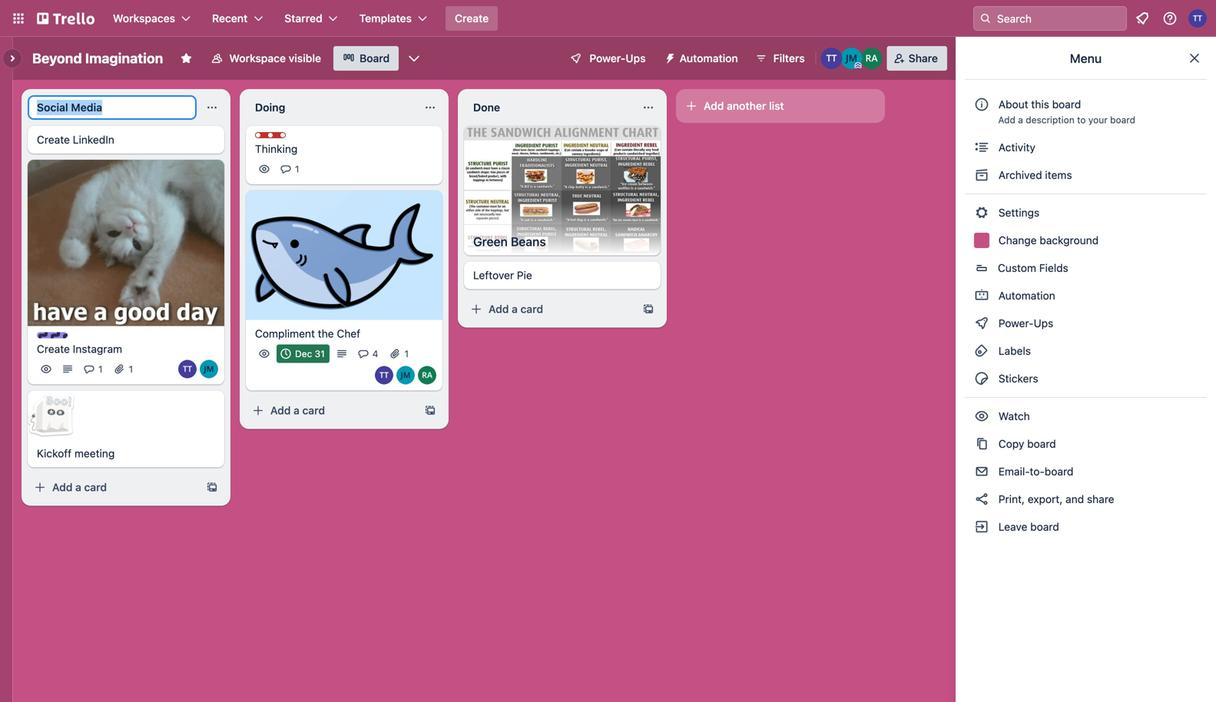 Task type: locate. For each thing, give the bounding box(es) containing it.
create instagram
[[37, 343, 122, 356]]

terry turtle (terryturtle) image
[[1189, 9, 1208, 28], [822, 48, 843, 69], [375, 366, 394, 385]]

customize views image
[[407, 51, 422, 66]]

compliment
[[255, 327, 315, 340]]

automation inside automation link
[[996, 289, 1056, 302]]

7 sm image from the top
[[975, 464, 990, 480]]

1
[[295, 164, 299, 175], [405, 349, 409, 359], [98, 364, 103, 375], [129, 364, 133, 375]]

sm image for leave board
[[975, 520, 990, 535]]

0 horizontal spatial jeremy miller (jeremymiller198) image
[[200, 360, 218, 379]]

create instagram link
[[37, 342, 215, 357]]

1 horizontal spatial add a card button
[[246, 399, 418, 423]]

export,
[[1028, 493, 1063, 506]]

Search field
[[974, 6, 1128, 31]]

power-ups button
[[559, 46, 655, 71]]

done
[[474, 101, 501, 114]]

sm image
[[659, 46, 680, 68], [975, 288, 990, 304], [975, 371, 990, 387], [975, 437, 990, 452]]

1 horizontal spatial card
[[303, 404, 325, 417]]

settings
[[996, 206, 1040, 219]]

sm image inside print, export, and share link
[[975, 492, 990, 507]]

jeremy miller (jeremymiller198) image
[[842, 48, 863, 69]]

2 sm image from the top
[[975, 168, 990, 183]]

add a card button down the kickoff meeting link
[[28, 476, 200, 500]]

2 horizontal spatial terry turtle (terryturtle) image
[[1189, 9, 1208, 28]]

0 vertical spatial create
[[455, 12, 489, 25]]

board up to-
[[1028, 438, 1057, 451]]

9 sm image from the top
[[975, 520, 990, 535]]

sm image inside "activity" link
[[975, 140, 990, 155]]

beyond imagination
[[32, 50, 163, 67]]

sm image inside archived items "link"
[[975, 168, 990, 183]]

1 sm image from the top
[[975, 140, 990, 155]]

1 horizontal spatial create from template… image
[[424, 405, 437, 417]]

sm image inside automation link
[[975, 288, 990, 304]]

ups down primary element
[[626, 52, 646, 65]]

print, export, and share
[[996, 493, 1115, 506]]

create
[[455, 12, 489, 25], [37, 133, 70, 146], [37, 343, 70, 356]]

sm image inside the watch link
[[975, 409, 990, 424]]

archived
[[999, 169, 1043, 181]]

Done text field
[[464, 95, 633, 120]]

ruby anderson (rubyanderson7) image for jeremy miller (jeremymiller198) icon
[[862, 48, 883, 69]]

add a card button down 31
[[246, 399, 418, 423]]

0 vertical spatial ups
[[626, 52, 646, 65]]

a down pie
[[512, 303, 518, 316]]

ruby anderson (rubyanderson7) image
[[862, 48, 883, 69], [418, 366, 437, 385]]

visible
[[289, 52, 321, 65]]

2 vertical spatial create
[[37, 343, 70, 356]]

sm image for email-to-board
[[975, 464, 990, 480]]

add left another
[[704, 100, 725, 112]]

add for add another list button
[[704, 100, 725, 112]]

0 vertical spatial terry turtle (terryturtle) image
[[1189, 9, 1208, 28]]

activity
[[996, 141, 1036, 154]]

add down dec 31 "option"
[[271, 404, 291, 417]]

items
[[1046, 169, 1073, 181]]

sm image inside labels "link"
[[975, 344, 990, 359]]

sm image inside 'copy board' link
[[975, 437, 990, 452]]

email-
[[999, 466, 1031, 478]]

power-ups link
[[966, 311, 1208, 336]]

terry turtle (terryturtle) image down the 4
[[375, 366, 394, 385]]

power-
[[590, 52, 626, 65], [999, 317, 1034, 330]]

add down about in the top right of the page
[[999, 115, 1016, 125]]

jeremy miller (jeremymiller198) image
[[200, 360, 218, 379], [397, 366, 415, 385]]

add a card down pie
[[489, 303, 544, 316]]

1 vertical spatial automation
[[996, 289, 1056, 302]]

1 horizontal spatial ruby anderson (rubyanderson7) image
[[862, 48, 883, 69]]

beans
[[511, 235, 546, 249]]

0 vertical spatial add a card button
[[464, 297, 637, 322]]

3 sm image from the top
[[975, 205, 990, 221]]

2 vertical spatial add a card
[[52, 481, 107, 494]]

this
[[1032, 98, 1050, 111]]

0 horizontal spatial ups
[[626, 52, 646, 65]]

4
[[373, 349, 379, 359]]

power-ups up the labels
[[996, 317, 1057, 330]]

email-to-board link
[[966, 460, 1208, 484]]

sm image for automation
[[975, 288, 990, 304]]

power- down primary element
[[590, 52, 626, 65]]

0 vertical spatial automation
[[680, 52, 739, 65]]

a down kickoff meeting
[[75, 481, 81, 494]]

1 vertical spatial add a card button
[[246, 399, 418, 423]]

add a card down kickoff meeting
[[52, 481, 107, 494]]

sm image
[[975, 140, 990, 155], [975, 168, 990, 183], [975, 205, 990, 221], [975, 316, 990, 331], [975, 344, 990, 359], [975, 409, 990, 424], [975, 464, 990, 480], [975, 492, 990, 507], [975, 520, 990, 535]]

2 vertical spatial card
[[84, 481, 107, 494]]

a inside about this board add a description to your board
[[1019, 115, 1024, 125]]

a down dec 31 "option"
[[294, 404, 300, 417]]

leftover pie
[[474, 269, 533, 282]]

8 sm image from the top
[[975, 492, 990, 507]]

starred
[[285, 12, 323, 25]]

ups down automation link
[[1034, 317, 1054, 330]]

board link
[[334, 46, 399, 71]]

card down 'dec 31'
[[303, 404, 325, 417]]

a for create from template… icon
[[512, 303, 518, 316]]

automation inside automation button
[[680, 52, 739, 65]]

2 horizontal spatial add a card
[[489, 303, 544, 316]]

0 horizontal spatial create from template… image
[[206, 482, 218, 494]]

and
[[1066, 493, 1085, 506]]

terry turtle (terryturtle) image left this member is an admin of this board. "icon"
[[822, 48, 843, 69]]

0 horizontal spatial automation
[[680, 52, 739, 65]]

1 horizontal spatial terry turtle (terryturtle) image
[[822, 48, 843, 69]]

a down about in the top right of the page
[[1019, 115, 1024, 125]]

create from template… image
[[424, 405, 437, 417], [206, 482, 218, 494]]

sm image inside settings link
[[975, 205, 990, 221]]

add another list
[[704, 100, 785, 112]]

6 sm image from the top
[[975, 409, 990, 424]]

custom fields button
[[966, 256, 1208, 281]]

1 horizontal spatial jeremy miller (jeremymiller198) image
[[397, 366, 415, 385]]

sm image for watch
[[975, 409, 990, 424]]

0 vertical spatial card
[[521, 303, 544, 316]]

1 horizontal spatial automation
[[996, 289, 1056, 302]]

create linkedin link
[[37, 132, 215, 148]]

0 vertical spatial add a card
[[489, 303, 544, 316]]

terry turtle (terryturtle) image right open information menu icon
[[1189, 9, 1208, 28]]

1 vertical spatial create from template… image
[[206, 482, 218, 494]]

recent button
[[203, 6, 272, 31]]

0 vertical spatial ruby anderson (rubyanderson7) image
[[862, 48, 883, 69]]

add a card button down leftover pie link
[[464, 297, 637, 322]]

add a card down dec 31 "option"
[[271, 404, 325, 417]]

stickers link
[[966, 367, 1208, 391]]

add down kickoff
[[52, 481, 73, 494]]

sm image inside the leave board link
[[975, 520, 990, 535]]

ups
[[626, 52, 646, 65], [1034, 317, 1054, 330]]

power-ups
[[590, 52, 646, 65], [996, 317, 1057, 330]]

create inside 'link'
[[37, 343, 70, 356]]

card
[[521, 303, 544, 316], [303, 404, 325, 417], [84, 481, 107, 494]]

card for doing
[[303, 404, 325, 417]]

1 horizontal spatial add a card
[[271, 404, 325, 417]]

print,
[[999, 493, 1026, 506]]

automation up add another list
[[680, 52, 739, 65]]

jeremy miller (jeremymiller198) image down compliment the chef link
[[397, 366, 415, 385]]

sm image for settings
[[975, 205, 990, 221]]

workspaces
[[113, 12, 175, 25]]

power-ups down primary element
[[590, 52, 646, 65]]

2 horizontal spatial add a card button
[[464, 297, 637, 322]]

watch link
[[966, 404, 1208, 429]]

1 vertical spatial terry turtle (terryturtle) image
[[822, 48, 843, 69]]

add for "add a card" button associated with doing
[[271, 404, 291, 417]]

card down meeting
[[84, 481, 107, 494]]

doing
[[255, 101, 285, 114]]

0 horizontal spatial add a card
[[52, 481, 107, 494]]

4 sm image from the top
[[975, 316, 990, 331]]

workspace
[[229, 52, 286, 65]]

0 horizontal spatial terry turtle (terryturtle) image
[[375, 366, 394, 385]]

description
[[1026, 115, 1075, 125]]

thoughts thinking
[[255, 133, 313, 155]]

2 vertical spatial terry turtle (terryturtle) image
[[375, 366, 394, 385]]

31
[[315, 349, 325, 359]]

power- up the labels
[[999, 317, 1034, 330]]

1 vertical spatial ruby anderson (rubyanderson7) image
[[418, 366, 437, 385]]

board up to
[[1053, 98, 1082, 111]]

copy board
[[996, 438, 1057, 451]]

1 down instagram
[[98, 364, 103, 375]]

1 vertical spatial power-ups
[[996, 317, 1057, 330]]

terry turtle (terryturtle) image
[[178, 360, 197, 379]]

1 vertical spatial create
[[37, 133, 70, 146]]

sm image inside stickers "link"
[[975, 371, 990, 387]]

card down pie
[[521, 303, 544, 316]]

open information menu image
[[1163, 11, 1179, 26]]

sm image inside automation button
[[659, 46, 680, 68]]

color: bold red, title: "thoughts" element
[[255, 132, 313, 144]]

0 vertical spatial power-
[[590, 52, 626, 65]]

automation down custom fields
[[996, 289, 1056, 302]]

chef
[[337, 327, 361, 340]]

add a card button
[[464, 297, 637, 322], [246, 399, 418, 423], [28, 476, 200, 500]]

1 right the 4
[[405, 349, 409, 359]]

1 horizontal spatial power-
[[999, 317, 1034, 330]]

0 horizontal spatial add a card button
[[28, 476, 200, 500]]

leave board
[[996, 521, 1060, 534]]

labels link
[[966, 339, 1208, 364]]

sm image inside email-to-board link
[[975, 464, 990, 480]]

5 sm image from the top
[[975, 344, 990, 359]]

1 horizontal spatial ups
[[1034, 317, 1054, 330]]

create from template… image
[[643, 303, 655, 316]]

archived items link
[[966, 163, 1208, 188]]

0 vertical spatial create from template… image
[[424, 405, 437, 417]]

about this board add a description to your board
[[999, 98, 1136, 125]]

leave board link
[[966, 515, 1208, 540]]

1 vertical spatial card
[[303, 404, 325, 417]]

add another list button
[[677, 89, 886, 123]]

0 horizontal spatial power-
[[590, 52, 626, 65]]

2 horizontal spatial card
[[521, 303, 544, 316]]

activity link
[[966, 135, 1208, 160]]

create for create instagram
[[37, 343, 70, 356]]

list
[[770, 100, 785, 112]]

sm image for power-ups
[[975, 316, 990, 331]]

thoughts
[[271, 133, 313, 144]]

archived items
[[996, 169, 1073, 181]]

add down leftover pie
[[489, 303, 509, 316]]

1 vertical spatial add a card
[[271, 404, 325, 417]]

a
[[1019, 115, 1024, 125], [512, 303, 518, 316], [294, 404, 300, 417], [75, 481, 81, 494]]

0 notifications image
[[1134, 9, 1152, 28]]

add a card for done
[[489, 303, 544, 316]]

a for create from template… image to the top
[[294, 404, 300, 417]]

ruby anderson (rubyanderson7) image for the right jeremy miller (jeremymiller198) image
[[418, 366, 437, 385]]

0 horizontal spatial power-ups
[[590, 52, 646, 65]]

0 horizontal spatial ruby anderson (rubyanderson7) image
[[418, 366, 437, 385]]

Board name text field
[[25, 46, 171, 71]]

0 vertical spatial power-ups
[[590, 52, 646, 65]]

board up print, export, and share
[[1045, 466, 1074, 478]]

add
[[704, 100, 725, 112], [999, 115, 1016, 125], [489, 303, 509, 316], [271, 404, 291, 417], [52, 481, 73, 494]]

create for create linkedin
[[37, 133, 70, 146]]

custom fields
[[999, 262, 1069, 274]]

create inside button
[[455, 12, 489, 25]]

sm image inside power-ups link
[[975, 316, 990, 331]]

jeremy miller (jeremymiller198) image right terry turtle (terryturtle) image
[[200, 360, 218, 379]]

board down export,
[[1031, 521, 1060, 534]]

workspace visible button
[[202, 46, 331, 71]]

1 horizontal spatial power-ups
[[996, 317, 1057, 330]]



Task type: describe. For each thing, give the bounding box(es) containing it.
color: purple, title: none image
[[37, 333, 68, 339]]

green beans
[[474, 235, 546, 249]]

menu
[[1071, 51, 1103, 66]]

meeting
[[75, 448, 115, 460]]

2 vertical spatial add a card button
[[28, 476, 200, 500]]

terry turtle (terryturtle) image for ruby anderson (rubyanderson7) icon related to jeremy miller (jeremymiller198) icon
[[822, 48, 843, 69]]

power-ups inside button
[[590, 52, 646, 65]]

terry turtle (terryturtle) image for ruby anderson (rubyanderson7) icon associated with the right jeremy miller (jeremymiller198) image
[[375, 366, 394, 385]]

sm image for labels
[[975, 344, 990, 359]]

settings link
[[966, 201, 1208, 225]]

share button
[[888, 46, 948, 71]]

print, export, and share link
[[966, 487, 1208, 512]]

compliment the chef link
[[255, 326, 434, 342]]

pie
[[517, 269, 533, 282]]

leave
[[999, 521, 1028, 534]]

copy
[[999, 438, 1025, 451]]

your
[[1089, 115, 1108, 125]]

kickoff
[[37, 448, 72, 460]]

filters
[[774, 52, 805, 65]]

filters button
[[751, 46, 810, 71]]

star or unstar board image
[[180, 52, 193, 65]]

fields
[[1040, 262, 1069, 274]]

linkedin
[[73, 133, 114, 146]]

ups inside button
[[626, 52, 646, 65]]

board
[[360, 52, 390, 65]]

copy board link
[[966, 432, 1208, 457]]

workspaces button
[[104, 6, 200, 31]]

pete ghost image
[[27, 391, 76, 440]]

back to home image
[[37, 6, 95, 31]]

sm image for archived items
[[975, 168, 990, 183]]

add for "add a card" button to the bottom
[[52, 481, 73, 494]]

power- inside button
[[590, 52, 626, 65]]

share
[[909, 52, 939, 65]]

thinking
[[255, 143, 298, 155]]

dec 31
[[295, 349, 325, 359]]

templates
[[360, 12, 412, 25]]

1 down the create instagram 'link'
[[129, 364, 133, 375]]

search image
[[980, 12, 993, 25]]

labels
[[996, 345, 1032, 357]]

add a card button for done
[[464, 297, 637, 322]]

dec
[[295, 349, 312, 359]]

1 vertical spatial power-
[[999, 317, 1034, 330]]

templates button
[[350, 6, 437, 31]]

1 vertical spatial ups
[[1034, 317, 1054, 330]]

beyond
[[32, 50, 82, 67]]

kickoff meeting
[[37, 448, 115, 460]]

1 down thoughts thinking
[[295, 164, 299, 175]]

sm image for copy board
[[975, 437, 990, 452]]

to
[[1078, 115, 1087, 125]]

imagination
[[85, 50, 163, 67]]

change background
[[996, 234, 1099, 247]]

this member is an admin of this board. image
[[855, 62, 862, 69]]

instagram
[[73, 343, 122, 356]]

custom
[[999, 262, 1037, 274]]

green
[[474, 235, 508, 249]]

0 horizontal spatial card
[[84, 481, 107, 494]]

create for create
[[455, 12, 489, 25]]

leftover pie link
[[474, 268, 652, 283]]

add a card for doing
[[271, 404, 325, 417]]

about
[[999, 98, 1029, 111]]

recent
[[212, 12, 248, 25]]

leftover
[[474, 269, 514, 282]]

Social Media text field
[[28, 95, 197, 120]]

automation link
[[966, 284, 1208, 308]]

sm image for print, export, and share
[[975, 492, 990, 507]]

to-
[[1031, 466, 1045, 478]]

thinking link
[[255, 141, 434, 157]]

sm image for stickers
[[975, 371, 990, 387]]

card for done
[[521, 303, 544, 316]]

change background link
[[966, 228, 1208, 253]]

the
[[318, 327, 334, 340]]

share
[[1088, 493, 1115, 506]]

create button
[[446, 6, 498, 31]]

create linkedin
[[37, 133, 114, 146]]

stickers
[[996, 372, 1039, 385]]

kickoff meeting link
[[37, 446, 215, 462]]

board right your
[[1111, 115, 1136, 125]]

automation button
[[659, 46, 748, 71]]

green beans link
[[464, 228, 661, 256]]

a for create from template… image to the bottom
[[75, 481, 81, 494]]

another
[[727, 100, 767, 112]]

starred button
[[275, 6, 347, 31]]

workspace visible
[[229, 52, 321, 65]]

email-to-board
[[996, 466, 1074, 478]]

compliment the chef
[[255, 327, 361, 340]]

add for "add a card" button related to done
[[489, 303, 509, 316]]

Dec 31 checkbox
[[277, 345, 330, 363]]

Doing text field
[[246, 95, 415, 120]]

primary element
[[0, 0, 1217, 37]]

sm image for activity
[[975, 140, 990, 155]]

add a card button for doing
[[246, 399, 418, 423]]

add inside about this board add a description to your board
[[999, 115, 1016, 125]]

change
[[999, 234, 1038, 247]]



Task type: vqa. For each thing, say whether or not it's contained in the screenshot.
items
yes



